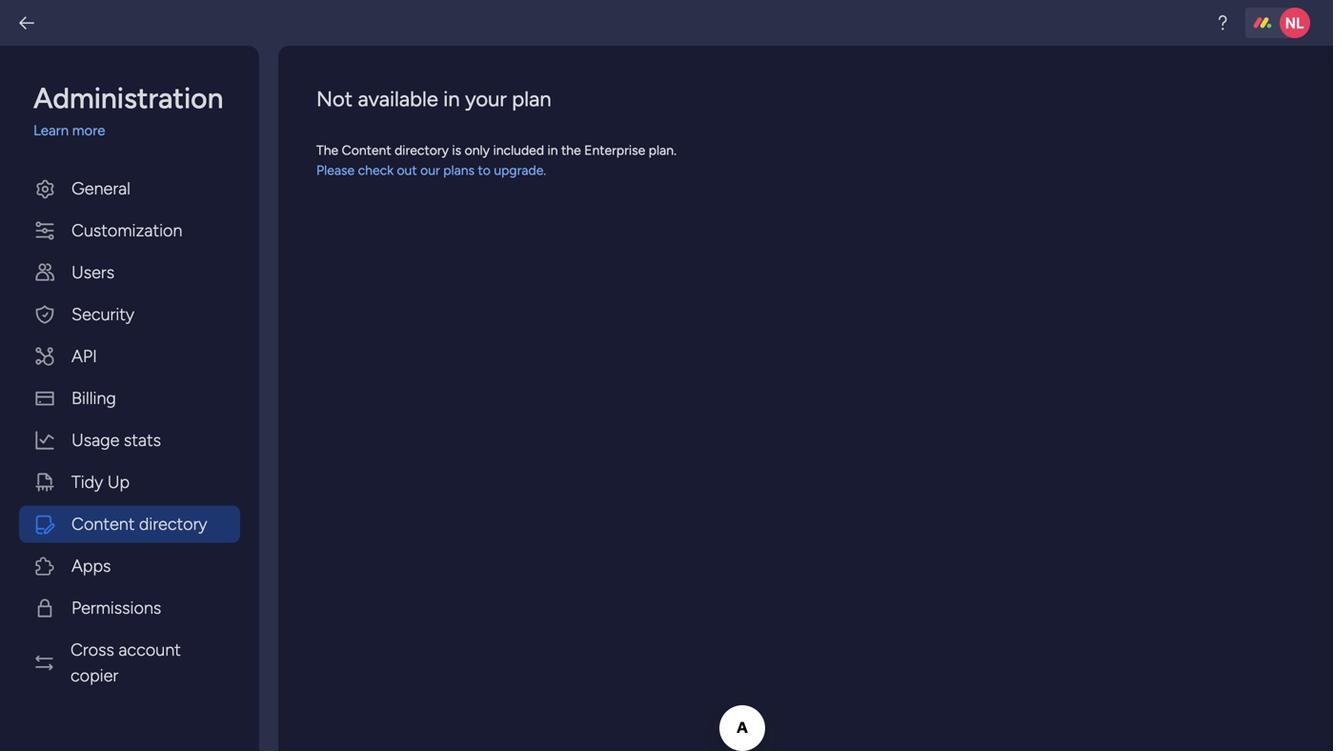 Task type: describe. For each thing, give the bounding box(es) containing it.
users
[[71, 262, 115, 283]]

please check out our plans to upgrade. button
[[317, 162, 546, 178]]

general button
[[19, 170, 240, 207]]

permissions button
[[19, 590, 240, 627]]

billing
[[71, 388, 116, 408]]

tidy up
[[71, 472, 130, 492]]

usage stats
[[71, 430, 161, 450]]

plans
[[443, 162, 475, 178]]

the content directory is only included in the enterprise plan. please check out our plans to upgrade.
[[317, 142, 677, 178]]

usage stats button
[[19, 422, 240, 459]]

your
[[465, 86, 507, 112]]

learn
[[33, 122, 69, 139]]

administration learn more
[[33, 81, 223, 139]]

back to workspace image
[[17, 13, 36, 32]]

cross account copier button
[[19, 632, 240, 694]]

tidy
[[71, 472, 103, 492]]

apps button
[[19, 548, 240, 585]]

upgrade.
[[494, 162, 546, 178]]

out
[[397, 162, 417, 178]]

users button
[[19, 254, 240, 291]]

learn more link
[[33, 120, 240, 142]]

api button
[[19, 338, 240, 375]]

to
[[478, 162, 491, 178]]

not available in your plan
[[317, 86, 552, 112]]

content directory
[[71, 514, 207, 534]]

security
[[71, 304, 134, 325]]

api
[[71, 346, 97, 367]]

content inside the content directory is only included in the enterprise plan. please check out our plans to upgrade.
[[342, 142, 391, 158]]

cross
[[70, 640, 114, 660]]

is
[[452, 142, 462, 158]]

administration
[[33, 81, 223, 115]]



Task type: locate. For each thing, give the bounding box(es) containing it.
1 vertical spatial in
[[548, 142, 558, 158]]

noah lott image
[[1280, 8, 1311, 38]]

cross account copier
[[70, 640, 181, 686]]

apps
[[71, 556, 111, 576]]

0 horizontal spatial content
[[71, 514, 135, 534]]

permissions
[[71, 598, 161, 618]]

content directory button
[[19, 506, 240, 543]]

in inside the content directory is only included in the enterprise plan. please check out our plans to upgrade.
[[548, 142, 558, 158]]

more
[[72, 122, 105, 139]]

content up check
[[342, 142, 391, 158]]

directory inside button
[[139, 514, 207, 534]]

usage
[[71, 430, 120, 450]]

content
[[342, 142, 391, 158], [71, 514, 135, 534]]

0 vertical spatial directory
[[395, 142, 449, 158]]

0 horizontal spatial directory
[[139, 514, 207, 534]]

check
[[358, 162, 394, 178]]

stats
[[124, 430, 161, 450]]

content inside button
[[71, 514, 135, 534]]

1 horizontal spatial in
[[548, 142, 558, 158]]

help image
[[1214, 13, 1233, 32]]

plan.
[[649, 142, 677, 158]]

directory inside the content directory is only included in the enterprise plan. please check out our plans to upgrade.
[[395, 142, 449, 158]]

directory up our
[[395, 142, 449, 158]]

in left the
[[548, 142, 558, 158]]

1 vertical spatial content
[[71, 514, 135, 534]]

billing button
[[19, 380, 240, 417]]

customization button
[[19, 212, 240, 249]]

1 horizontal spatial directory
[[395, 142, 449, 158]]

0 horizontal spatial in
[[444, 86, 460, 112]]

content down tidy up
[[71, 514, 135, 534]]

the
[[561, 142, 581, 158]]

general
[[71, 178, 131, 199]]

in
[[444, 86, 460, 112], [548, 142, 558, 158]]

1 vertical spatial directory
[[139, 514, 207, 534]]

our
[[421, 162, 440, 178]]

directory down tidy up button
[[139, 514, 207, 534]]

copier
[[70, 665, 118, 686]]

tidy up button
[[19, 464, 240, 501]]

please
[[317, 162, 355, 178]]

up
[[108, 472, 130, 492]]

plan
[[512, 86, 552, 112]]

directory
[[395, 142, 449, 158], [139, 514, 207, 534]]

in left your
[[444, 86, 460, 112]]

1 horizontal spatial content
[[342, 142, 391, 158]]

enterprise
[[585, 142, 646, 158]]

account
[[119, 640, 181, 660]]

available
[[358, 86, 438, 112]]

only
[[465, 142, 490, 158]]

security button
[[19, 296, 240, 333]]

0 vertical spatial content
[[342, 142, 391, 158]]

customization
[[71, 220, 182, 241]]

included
[[493, 142, 544, 158]]

0 vertical spatial in
[[444, 86, 460, 112]]

the
[[317, 142, 339, 158]]

not
[[317, 86, 353, 112]]



Task type: vqa. For each thing, say whether or not it's contained in the screenshot.
the Help image
yes



